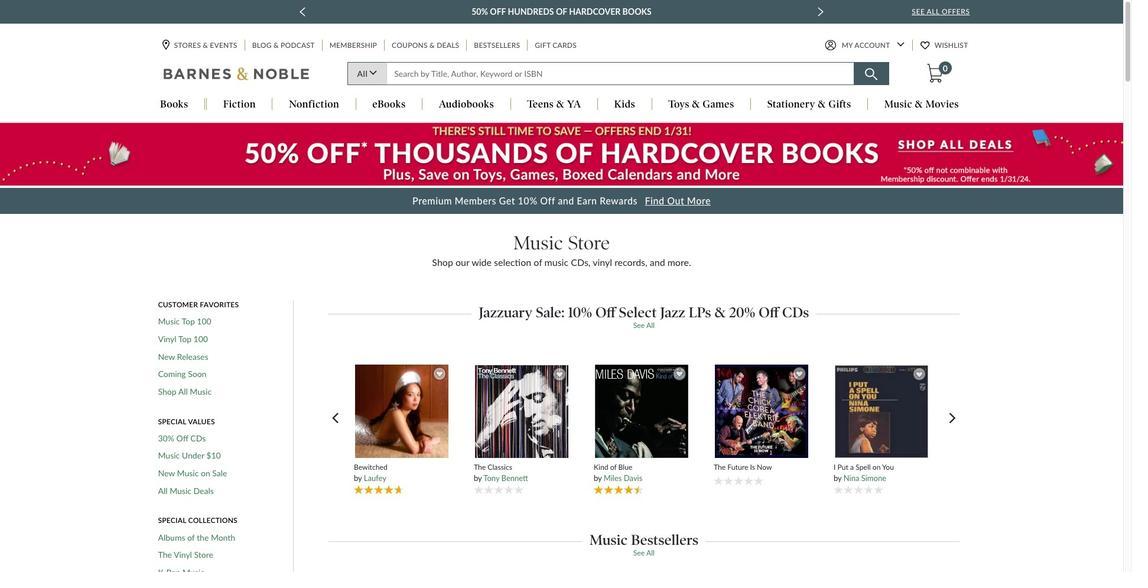 Task type: vqa. For each thing, say whether or not it's contained in the screenshot.
Also to the middle
no



Task type: locate. For each thing, give the bounding box(es) containing it.
a
[[850, 463, 854, 472]]

books
[[623, 7, 652, 17], [160, 98, 188, 110]]

cds right "20%" at the bottom right of page
[[782, 304, 809, 321]]

0 vertical spatial deals
[[437, 41, 459, 50]]

by down kind
[[594, 474, 602, 483]]

the left future
[[714, 463, 726, 472]]

1 horizontal spatial store
[[568, 231, 610, 254]]

0 horizontal spatial bestsellers
[[474, 41, 520, 50]]

2 special from the top
[[158, 516, 186, 525]]

1 see all link from the top
[[633, 321, 655, 330]]

sale:
[[536, 304, 565, 321]]

1 vertical spatial cds
[[190, 433, 206, 443]]

hardcover
[[569, 7, 621, 17]]

cds down values
[[190, 433, 206, 443]]

1 vertical spatial store
[[194, 550, 213, 560]]

special for 30%
[[158, 417, 186, 426]]

1 horizontal spatial shop
[[432, 257, 453, 268]]

& left ya
[[556, 98, 564, 110]]

1 vertical spatial bestsellers
[[631, 531, 699, 548]]

& right stores
[[203, 41, 208, 50]]

books inside button
[[160, 98, 188, 110]]

coupons
[[392, 41, 428, 50]]

all inside music bestsellers see all
[[646, 548, 655, 557]]

1 new from the top
[[158, 351, 175, 361]]

albums of the month
[[158, 532, 235, 542]]

find
[[645, 195, 665, 206]]

& inside blog & podcast link
[[274, 41, 279, 50]]

music inside music bestsellers see all
[[590, 531, 628, 548]]

1 vertical spatial top
[[178, 334, 191, 344]]

3 by from the left
[[594, 474, 602, 483]]

vinyl up new releases
[[158, 334, 176, 344]]

100
[[197, 316, 211, 326], [194, 334, 208, 344]]

the
[[197, 532, 209, 542]]

store down the
[[194, 550, 213, 560]]

1 special from the top
[[158, 417, 186, 426]]

1 vertical spatial 10%
[[568, 304, 592, 321]]

4 by from the left
[[834, 474, 842, 483]]

the future is now
[[714, 463, 772, 472]]

music inside music store shop our wide selection of music cds, vinyl records, and more.
[[513, 231, 563, 254]]

deals right coupons
[[437, 41, 459, 50]]

lps
[[689, 304, 711, 321]]

& inside teens & ya button
[[556, 98, 564, 110]]

10% right sale:
[[568, 304, 592, 321]]

1 vertical spatial shop
[[158, 386, 176, 396]]

the
[[474, 463, 486, 472], [714, 463, 726, 472], [158, 550, 172, 560]]

teens & ya
[[527, 98, 581, 110]]

stationery
[[767, 98, 815, 110]]

2 horizontal spatial the
[[714, 463, 726, 472]]

1 horizontal spatial on
[[873, 463, 881, 472]]

and left earn
[[558, 195, 574, 206]]

of left the
[[187, 532, 195, 542]]

& right toys
[[692, 98, 700, 110]]

cart image
[[927, 64, 943, 83]]

stationery & gifts
[[767, 98, 851, 110]]

off right the 50%
[[490, 7, 506, 17]]

1 vertical spatial special
[[158, 516, 186, 525]]

0 vertical spatial bestsellers
[[474, 41, 520, 50]]

the up tony
[[474, 463, 486, 472]]

1 vertical spatial and
[[650, 257, 665, 268]]

the for the vinyl store
[[158, 550, 172, 560]]

& inside 'stationery & gifts' button
[[818, 98, 826, 110]]

of inside kind of blue by miles davis
[[610, 463, 617, 472]]

deals down 'new music on sale' link
[[194, 486, 214, 496]]

gifts
[[829, 98, 851, 110]]

tony bennett link
[[484, 474, 528, 483]]

on inside the i put a spell on you by nina simone
[[873, 463, 881, 472]]

store up the cds,
[[568, 231, 610, 254]]

you
[[882, 463, 894, 472]]

bestsellers
[[474, 41, 520, 50], [631, 531, 699, 548]]

& inside toys & games button
[[692, 98, 700, 110]]

top for music
[[182, 316, 195, 326]]

0 vertical spatial and
[[558, 195, 574, 206]]

deals for coupons & deals
[[437, 41, 459, 50]]

1 horizontal spatial 10%
[[568, 304, 592, 321]]

the down albums
[[158, 550, 172, 560]]

bewitched
[[354, 463, 388, 472]]

albums of the month link
[[158, 532, 235, 542]]

1 vertical spatial books
[[160, 98, 188, 110]]

on left "sale" on the left of page
[[201, 468, 210, 478]]

& inside coupons & deals link
[[430, 41, 435, 50]]

of up miles
[[610, 463, 617, 472]]

and left more.
[[650, 257, 665, 268]]

& inside stores & events link
[[203, 41, 208, 50]]

blue
[[618, 463, 633, 472]]

by down i
[[834, 474, 842, 483]]

store
[[568, 231, 610, 254], [194, 550, 213, 560]]

music inside button
[[884, 98, 912, 110]]

all inside "jazzuary sale: 10% off select jazz lps & 20% off cds see all"
[[646, 321, 655, 330]]

30% off cds
[[158, 433, 206, 443]]

bewitched link
[[354, 463, 450, 472]]

1 horizontal spatial and
[[650, 257, 665, 268]]

2 new from the top
[[158, 468, 175, 478]]

0 horizontal spatial cds
[[190, 433, 206, 443]]

1 vertical spatial see all link
[[633, 548, 655, 557]]

1 horizontal spatial books
[[623, 7, 652, 17]]

music store shop our wide selection of music cds, vinyl records, and more.
[[432, 231, 691, 268]]

vinyl down albums
[[174, 550, 192, 560]]

10% right get
[[518, 195, 538, 206]]

1 vertical spatial new
[[158, 468, 175, 478]]

stationery & gifts button
[[751, 98, 868, 111]]

the for the classics by tony bennett
[[474, 463, 486, 472]]

our
[[456, 257, 469, 268]]

i put a spell on you link
[[834, 463, 930, 472]]

0 horizontal spatial deals
[[194, 486, 214, 496]]

0 horizontal spatial shop
[[158, 386, 176, 396]]

0 vertical spatial see all link
[[633, 321, 655, 330]]

podcast
[[281, 41, 315, 50]]

by left tony
[[474, 474, 482, 483]]

next slide / item image
[[818, 7, 824, 17]]

shop left "our"
[[432, 257, 453, 268]]

2 vertical spatial see
[[633, 548, 645, 557]]

the inside the classics by tony bennett
[[474, 463, 486, 472]]

top
[[182, 316, 195, 326], [178, 334, 191, 344]]

new inside 'new music on sale' link
[[158, 468, 175, 478]]

the classics image
[[475, 365, 569, 459]]

special up 30%
[[158, 417, 186, 426]]

&
[[203, 41, 208, 50], [274, 41, 279, 50], [430, 41, 435, 50], [556, 98, 564, 110], [692, 98, 700, 110], [818, 98, 826, 110], [915, 98, 923, 110], [715, 304, 726, 321]]

miles
[[604, 474, 622, 483]]

gift cards
[[535, 41, 577, 50]]

of left music
[[534, 257, 542, 268]]

vinyl
[[158, 334, 176, 344], [174, 550, 192, 560]]

deals inside music store main content
[[194, 486, 214, 496]]

teens & ya button
[[511, 98, 597, 111]]

0 horizontal spatial 10%
[[518, 195, 538, 206]]

shop all music link
[[158, 386, 212, 397]]

& for stationery
[[818, 98, 826, 110]]

is
[[750, 463, 755, 472]]

all
[[927, 7, 940, 16], [357, 69, 368, 79], [646, 321, 655, 330], [178, 386, 188, 396], [158, 486, 168, 496], [646, 548, 655, 557]]

0 vertical spatial vinyl
[[158, 334, 176, 344]]

more
[[687, 195, 711, 206]]

special collections
[[158, 516, 237, 525]]

off right "20%" at the bottom right of page
[[759, 304, 779, 321]]

premium members get 10% off and earn rewards find out more
[[412, 195, 711, 206]]

and inside music store shop our wide selection of music cds, vinyl records, and more.
[[650, 257, 665, 268]]

& left movies
[[915, 98, 923, 110]]

deals for all music deals
[[194, 486, 214, 496]]

toys & games button
[[652, 98, 751, 111]]

2 by from the left
[[474, 474, 482, 483]]

cards
[[553, 41, 577, 50]]

the for the future is now
[[714, 463, 726, 472]]

previous slide / item image
[[299, 7, 305, 17]]

special up albums
[[158, 516, 186, 525]]

1 horizontal spatial deals
[[437, 41, 459, 50]]

more.
[[668, 257, 691, 268]]

off
[[490, 7, 506, 17], [540, 195, 555, 206], [596, 304, 616, 321], [759, 304, 779, 321], [176, 433, 188, 443]]

games
[[703, 98, 734, 110]]

top down music top 100 link
[[178, 334, 191, 344]]

jazzuary sale: 10% off select jazz lps & 20% off cds see all
[[479, 304, 809, 330]]

new inside new releases link
[[158, 351, 175, 361]]

1 horizontal spatial cds
[[782, 304, 809, 321]]

releases
[[177, 351, 208, 361]]

see all link
[[633, 321, 655, 330], [633, 548, 655, 557]]

30% off cds link
[[158, 433, 206, 443]]

customer favorites
[[158, 300, 239, 309]]

off inside '50% off hundreds of hardcover books' link
[[490, 7, 506, 17]]

0 horizontal spatial on
[[201, 468, 210, 478]]

1 horizontal spatial the
[[474, 463, 486, 472]]

my
[[842, 41, 853, 50]]

cds inside 30% off cds link
[[190, 433, 206, 443]]

& inside "jazzuary sale: 10% off select jazz lps & 20% off cds see all"
[[715, 304, 726, 321]]

100 up releases
[[194, 334, 208, 344]]

top up vinyl top 100
[[182, 316, 195, 326]]

new up coming
[[158, 351, 175, 361]]

2 see all link from the top
[[633, 548, 655, 557]]

& for stores
[[203, 41, 208, 50]]

0 vertical spatial shop
[[432, 257, 453, 268]]

shop down coming
[[158, 386, 176, 396]]

vinyl top 100 link
[[158, 334, 208, 344]]

cds inside "jazzuary sale: 10% off select jazz lps & 20% off cds see all"
[[782, 304, 809, 321]]

deals
[[437, 41, 459, 50], [194, 486, 214, 496]]

of right hundreds on the top of the page
[[556, 7, 567, 17]]

100 down customer favorites
[[197, 316, 211, 326]]

music
[[884, 98, 912, 110], [513, 231, 563, 254], [158, 316, 180, 326], [190, 386, 212, 396], [158, 451, 180, 461], [177, 468, 199, 478], [170, 486, 191, 496], [590, 531, 628, 548]]

kind of blue by miles davis
[[594, 463, 643, 483]]

off left earn
[[540, 195, 555, 206]]

logo image
[[163, 67, 310, 84]]

0 vertical spatial books
[[623, 7, 652, 17]]

the classics by tony bennett
[[474, 463, 528, 483]]

music under $10
[[158, 451, 221, 461]]

0 vertical spatial 100
[[197, 316, 211, 326]]

audiobooks button
[[423, 98, 510, 111]]

1 vertical spatial see
[[633, 321, 645, 330]]

albums
[[158, 532, 185, 542]]

& inside music & movies button
[[915, 98, 923, 110]]

& for toys
[[692, 98, 700, 110]]

1 horizontal spatial bestsellers
[[631, 531, 699, 548]]

by down bewitched
[[354, 474, 362, 483]]

& right the blog
[[274, 41, 279, 50]]

the future is now image
[[715, 364, 809, 459]]

& right coupons
[[430, 41, 435, 50]]

bestsellers link
[[473, 40, 521, 51]]

of
[[556, 7, 567, 17], [534, 257, 542, 268], [610, 463, 617, 472], [187, 532, 195, 542]]

by inside kind of blue by miles davis
[[594, 474, 602, 483]]

0 vertical spatial new
[[158, 351, 175, 361]]

i
[[834, 463, 836, 472]]

0 vertical spatial cds
[[782, 304, 809, 321]]

0 vertical spatial 10%
[[518, 195, 538, 206]]

coupons & deals link
[[391, 40, 461, 51]]

10%
[[518, 195, 538, 206], [568, 304, 592, 321]]

0 horizontal spatial the
[[158, 550, 172, 560]]

0 vertical spatial store
[[568, 231, 610, 254]]

0 vertical spatial see
[[912, 7, 925, 16]]

0 horizontal spatial and
[[558, 195, 574, 206]]

& right lps
[[715, 304, 726, 321]]

0 horizontal spatial books
[[160, 98, 188, 110]]

on
[[873, 463, 881, 472], [201, 468, 210, 478]]

see inside "jazzuary sale: 10% off select jazz lps & 20% off cds see all"
[[633, 321, 645, 330]]

i put a spell on you by nina simone
[[834, 463, 894, 483]]

1 vertical spatial 100
[[194, 334, 208, 344]]

wide
[[472, 257, 492, 268]]

1 vertical spatial deals
[[194, 486, 214, 496]]

on up simone
[[873, 463, 881, 472]]

1 by from the left
[[354, 474, 362, 483]]

coupons & deals
[[392, 41, 459, 50]]

off right 30%
[[176, 433, 188, 443]]

new up 'all music deals'
[[158, 468, 175, 478]]

audiobooks
[[439, 98, 494, 110]]

& left gifts
[[818, 98, 826, 110]]

0 vertical spatial special
[[158, 417, 186, 426]]

out
[[667, 195, 684, 206]]

search image
[[865, 68, 878, 81]]

0 vertical spatial top
[[182, 316, 195, 326]]

None field
[[387, 62, 854, 85]]



Task type: describe. For each thing, give the bounding box(es) containing it.
top for vinyl
[[178, 334, 191, 344]]

nina simone link
[[844, 474, 886, 483]]

ebooks
[[372, 98, 406, 110]]

music top 100
[[158, 316, 211, 326]]

& for teens
[[556, 98, 564, 110]]

see all offers link
[[912, 7, 970, 16]]

membership link
[[328, 40, 378, 51]]

special for albums
[[158, 516, 186, 525]]

1 vertical spatial vinyl
[[174, 550, 192, 560]]

books button
[[144, 98, 205, 111]]

vinyl top 100
[[158, 334, 208, 344]]

& for coupons
[[430, 41, 435, 50]]

fiction button
[[207, 98, 272, 111]]

jazz
[[660, 304, 685, 321]]

Search by Title, Author, Keyword or ISBN text field
[[387, 62, 854, 85]]

100 for vinyl top 100
[[194, 334, 208, 344]]

put
[[838, 463, 848, 472]]

account
[[855, 41, 890, 50]]

classics
[[488, 463, 512, 472]]

vinyl
[[593, 257, 612, 268]]

bewitched image
[[355, 364, 449, 459]]

i put a spell on you image
[[835, 364, 929, 459]]

new releases
[[158, 351, 208, 361]]

shop inside music store shop our wide selection of music cds, vinyl records, and more.
[[432, 257, 453, 268]]

& for blog
[[274, 41, 279, 50]]

music bestsellers see all
[[590, 531, 699, 557]]

blog & podcast
[[252, 41, 315, 50]]

gift
[[535, 41, 551, 50]]

by inside bewitched by laufey
[[354, 474, 362, 483]]

stores
[[174, 41, 201, 50]]

now
[[757, 463, 772, 472]]

selection
[[494, 257, 531, 268]]

coming soon link
[[158, 369, 206, 379]]

off inside 30% off cds link
[[176, 433, 188, 443]]

toys & games
[[669, 98, 734, 110]]

100 for music top 100
[[197, 316, 211, 326]]

50% off thousans of hardcover books, plus, save on toys, games, boxed calendars and more image
[[0, 123, 1123, 186]]

customer
[[158, 300, 198, 309]]

music top 100 link
[[158, 316, 211, 327]]

events
[[210, 41, 237, 50]]

music
[[545, 257, 569, 268]]

all link
[[347, 62, 387, 85]]

miles davis link
[[604, 474, 643, 483]]

by inside the i put a spell on you by nina simone
[[834, 474, 842, 483]]

fiction
[[223, 98, 256, 110]]

new for new music on sale
[[158, 468, 175, 478]]

the classics link
[[474, 463, 570, 472]]

kind of blue link
[[594, 463, 690, 472]]

records,
[[615, 257, 647, 268]]

off left select
[[596, 304, 616, 321]]

music store main content
[[0, 123, 1123, 572]]

nonfiction button
[[273, 98, 355, 111]]

see all link for off
[[633, 321, 655, 330]]

toys
[[669, 98, 690, 110]]

simone
[[861, 474, 886, 483]]

kids button
[[598, 98, 652, 111]]

of inside music store shop our wide selection of music cds, vinyl records, and more.
[[534, 257, 542, 268]]

stores & events
[[174, 41, 237, 50]]

20%
[[729, 304, 755, 321]]

kind of blue image
[[595, 364, 689, 459]]

gift cards link
[[534, 40, 578, 51]]

see all link for all
[[633, 548, 655, 557]]

0 horizontal spatial store
[[194, 550, 213, 560]]

see inside music bestsellers see all
[[633, 548, 645, 557]]

soon
[[188, 369, 206, 379]]

user image
[[825, 40, 836, 51]]

the vinyl store link
[[158, 550, 213, 560]]

laufey
[[364, 474, 386, 483]]

earn
[[577, 195, 597, 206]]

tony
[[484, 474, 500, 483]]

coming
[[158, 369, 186, 379]]

spell
[[856, 463, 871, 472]]

wishlist
[[935, 41, 968, 50]]

blog & podcast link
[[251, 40, 316, 51]]

10% inside "jazzuary sale: 10% off select jazz lps & 20% off cds see all"
[[568, 304, 592, 321]]

& for music
[[915, 98, 923, 110]]

rewards
[[600, 195, 638, 206]]

teens
[[527, 98, 554, 110]]

my account button
[[825, 40, 905, 51]]

get
[[499, 195, 515, 206]]

bestsellers inside music bestsellers see all
[[631, 531, 699, 548]]

cds,
[[571, 257, 591, 268]]

movies
[[926, 98, 959, 110]]

0
[[943, 63, 948, 73]]

ebooks button
[[356, 98, 422, 111]]

select
[[619, 304, 657, 321]]

$10
[[206, 451, 221, 461]]

favorites
[[200, 300, 239, 309]]

stores & events link
[[162, 40, 239, 51]]

music under $10 link
[[158, 451, 221, 461]]

collections
[[188, 516, 237, 525]]

by inside the classics by tony bennett
[[474, 474, 482, 483]]

the future is now link
[[714, 463, 810, 472]]

kind
[[594, 463, 608, 472]]

new for new releases
[[158, 351, 175, 361]]

new music on sale link
[[158, 468, 227, 478]]

all music deals
[[158, 486, 214, 496]]

future
[[728, 463, 748, 472]]

store inside music store shop our wide selection of music cds, vinyl records, and more.
[[568, 231, 610, 254]]

see all offers
[[912, 7, 970, 16]]

laufey link
[[364, 474, 386, 483]]

wishlist link
[[920, 40, 969, 51]]

all music deals link
[[158, 486, 214, 496]]

sale
[[212, 468, 227, 478]]

kids
[[614, 98, 635, 110]]

down arrow image
[[897, 42, 905, 47]]



